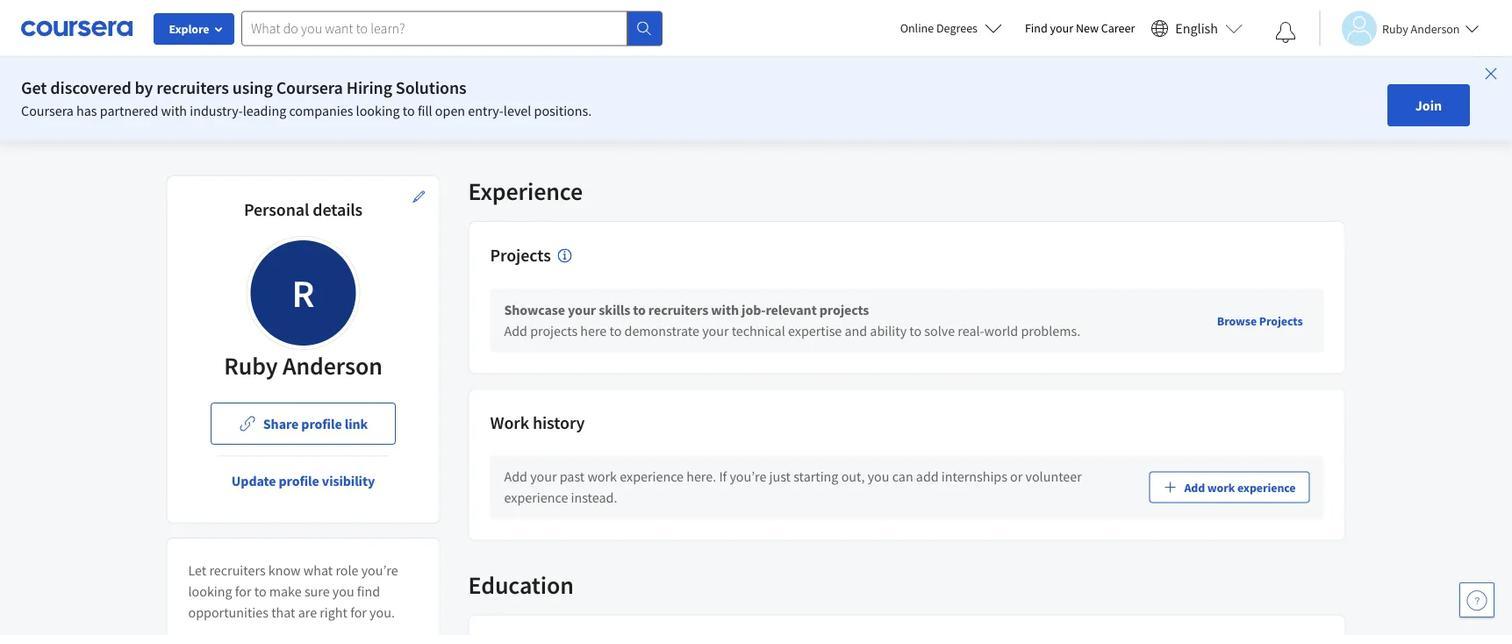 Task type: describe. For each thing, give the bounding box(es) containing it.
solve
[[925, 323, 956, 340]]

right
[[320, 604, 348, 622]]

r
[[292, 269, 315, 317]]

english button
[[1144, 0, 1250, 57]]

profile left link,
[[486, 104, 524, 121]]

job-
[[742, 302, 766, 319]]

instead.
[[571, 490, 618, 507]]

1 horizontal spatial coursera
[[276, 77, 343, 99]]

add work experience button
[[1150, 472, 1311, 504]]

sure
[[305, 583, 330, 601]]

your right update
[[600, 104, 626, 121]]

0 horizontal spatial experience
[[504, 490, 568, 507]]

ruby anderson button
[[1320, 11, 1480, 46]]

profile for link
[[302, 415, 342, 433]]

find
[[357, 583, 380, 601]]

your inside add your past work experience here. if you're just starting out, you can add internships or volunteer experience instead.
[[531, 469, 557, 486]]

history
[[533, 412, 585, 434]]

internships
[[942, 469, 1008, 486]]

what
[[304, 562, 333, 580]]

just
[[770, 469, 791, 486]]

explore button
[[154, 13, 234, 45]]

expertise
[[788, 323, 842, 340]]

0 horizontal spatial projects
[[531, 323, 578, 340]]

showcase
[[504, 302, 565, 319]]

new
[[1076, 20, 1099, 36]]

open
[[435, 102, 465, 119]]

settings.
[[681, 104, 730, 121]]

ability
[[871, 323, 907, 340]]

out,
[[842, 469, 865, 486]]

share profile link
[[263, 415, 368, 433]]

relevant
[[766, 302, 817, 319]]

can
[[893, 469, 914, 486]]

add inside showcase your skills to recruiters with job-relevant projects add projects here to demonstrate your technical expertise and ability to solve real-world problems.
[[504, 323, 528, 340]]

visibility inside the 'update profile visibility' button
[[322, 472, 375, 490]]

has
[[76, 102, 97, 119]]

degrees
[[937, 20, 978, 36]]

work history
[[490, 412, 585, 434]]

ruby anderson inside popup button
[[1383, 21, 1461, 36]]

showcase your skills to recruiters with job-relevant projects add projects here to demonstrate your technical expertise and ability to solve real-world problems.
[[504, 302, 1081, 340]]

your right share
[[456, 104, 483, 121]]

hiring
[[347, 77, 392, 99]]

english
[[1176, 20, 1219, 37]]

entry-
[[468, 102, 504, 119]]

with inside get discovered by recruiters using coursera hiring solutions coursera has partnered with industry-leading companies looking to fill open entry-level positions.
[[161, 102, 187, 119]]

starting
[[794, 469, 839, 486]]

recruiters inside let recruiters know what role you're looking for to make sure you find opportunities that are right for you.
[[209, 562, 266, 580]]

work inside button
[[1208, 480, 1236, 496]]

link
[[345, 415, 368, 433]]

is
[[280, 104, 290, 121]]

share
[[263, 415, 299, 433]]

looking inside get discovered by recruiters using coursera hiring solutions coursera has partnered with industry-leading companies looking to fill open entry-level positions.
[[356, 102, 400, 119]]

profile for visibility
[[279, 472, 319, 490]]

industry-
[[190, 102, 243, 119]]

you.
[[370, 604, 395, 622]]

browse projects button
[[1211, 305, 1311, 337]]

join button
[[1388, 84, 1471, 126]]

profile for is
[[236, 104, 277, 121]]

find
[[1026, 20, 1048, 36]]

to right skills
[[633, 302, 646, 319]]

What do you want to learn? text field
[[241, 11, 628, 46]]

show notifications image
[[1276, 22, 1297, 43]]

add your past work experience here. if you're just starting out, you can add internships or volunteer experience instead.
[[504, 469, 1082, 507]]

projects inside button
[[1260, 313, 1304, 329]]

share
[[421, 104, 454, 121]]

0 horizontal spatial ruby
[[224, 351, 278, 382]]

1 vertical spatial anderson
[[283, 351, 383, 382]]

join
[[1416, 97, 1443, 114]]

positions.
[[534, 102, 592, 119]]

here
[[581, 323, 607, 340]]

1 vertical spatial coursera
[[21, 102, 74, 119]]

update profile visibility button
[[218, 460, 389, 502]]

add
[[917, 469, 939, 486]]

get
[[21, 77, 47, 99]]

technical
[[732, 323, 786, 340]]

partnered
[[100, 102, 158, 119]]

opportunities
[[188, 604, 269, 622]]

to inside get discovered by recruiters using coursera hiring solutions coursera has partnered with industry-leading companies looking to fill open entry-level positions.
[[403, 102, 415, 119]]

find your new career
[[1026, 20, 1136, 36]]

volunteer
[[1026, 469, 1082, 486]]

experience
[[468, 176, 583, 207]]

explore
[[169, 21, 209, 37]]



Task type: vqa. For each thing, say whether or not it's contained in the screenshot.
Query
no



Task type: locate. For each thing, give the bounding box(es) containing it.
0 vertical spatial projects
[[490, 245, 551, 267]]

1 horizontal spatial you
[[868, 469, 890, 486]]

1 vertical spatial recruiters
[[649, 302, 709, 319]]

with inside showcase your skills to recruiters with job-relevant projects add projects here to demonstrate your technical expertise and ability to solve real-world problems.
[[711, 302, 739, 319]]

you for sure
[[333, 583, 354, 601]]

that
[[271, 604, 295, 622]]

1 horizontal spatial looking
[[356, 102, 400, 119]]

coursera down get
[[21, 102, 74, 119]]

recruiters inside get discovered by recruiters using coursera hiring solutions coursera has partnered with industry-leading companies looking to fill open entry-level positions.
[[157, 77, 229, 99]]

0 vertical spatial you're
[[730, 469, 767, 486]]

using
[[232, 77, 273, 99]]

online
[[901, 20, 934, 36]]

1 vertical spatial looking
[[188, 583, 232, 601]]

to down skills
[[610, 323, 622, 340]]

let
[[188, 562, 207, 580]]

1 vertical spatial ruby anderson
[[224, 351, 383, 382]]

to inside let recruiters know what role you're looking for to make sure you find opportunities that are right for you.
[[254, 583, 267, 601]]

here.
[[687, 469, 717, 486]]

recruiters up demonstrate
[[649, 302, 709, 319]]

visibility down link
[[322, 472, 375, 490]]

profile left link
[[302, 415, 342, 433]]

1 vertical spatial visibility
[[322, 472, 375, 490]]

projects
[[820, 302, 870, 319], [531, 323, 578, 340]]

looking down 'let'
[[188, 583, 232, 601]]

private.
[[353, 104, 402, 121]]

you're up find
[[361, 562, 398, 580]]

add work experience
[[1185, 480, 1297, 496]]

online degrees button
[[887, 9, 1017, 47]]

you're inside add your past work experience here. if you're just starting out, you can add internships or volunteer experience instead.
[[730, 469, 767, 486]]

you inside let recruiters know what role you're looking for to make sure you find opportunities that are right for you.
[[333, 583, 354, 601]]

browse projects
[[1218, 313, 1304, 329]]

profile inside the share profile link button
[[302, 415, 342, 433]]

solutions
[[396, 77, 467, 99]]

profile
[[236, 104, 277, 121], [486, 104, 524, 121], [302, 415, 342, 433], [279, 472, 319, 490]]

to left solve
[[910, 323, 922, 340]]

are
[[298, 604, 317, 622]]

projects left information about the projects section image
[[490, 245, 551, 267]]

help center image
[[1467, 590, 1488, 611]]

0 vertical spatial looking
[[356, 102, 400, 119]]

add
[[504, 323, 528, 340], [504, 469, 528, 486], [1185, 480, 1206, 496]]

0 vertical spatial you
[[868, 469, 890, 486]]

0 horizontal spatial visibility
[[322, 472, 375, 490]]

0 horizontal spatial anderson
[[283, 351, 383, 382]]

0 horizontal spatial coursera
[[21, 102, 74, 119]]

leading
[[243, 102, 286, 119]]

you down role
[[333, 583, 354, 601]]

profile inside the 'update profile visibility' button
[[279, 472, 319, 490]]

coursera image
[[21, 14, 133, 42]]

0 horizontal spatial for
[[235, 583, 252, 601]]

0 horizontal spatial with
[[161, 102, 187, 119]]

recruiters up industry- on the left top
[[157, 77, 229, 99]]

personal
[[244, 199, 309, 221]]

education
[[468, 570, 574, 601]]

problems.
[[1022, 323, 1081, 340]]

looking down the hiring
[[356, 102, 400, 119]]

0 vertical spatial for
[[235, 583, 252, 601]]

1 vertical spatial for
[[350, 604, 367, 622]]

ruby
[[1383, 21, 1409, 36], [224, 351, 278, 382]]

update
[[232, 472, 276, 490]]

ruby anderson up join in the right top of the page
[[1383, 21, 1461, 36]]

skills
[[599, 302, 631, 319]]

and
[[845, 323, 868, 340]]

level
[[504, 102, 532, 119]]

for up opportunities
[[235, 583, 252, 601]]

experience inside button
[[1238, 480, 1297, 496]]

0 vertical spatial visibility
[[629, 104, 678, 121]]

discovered
[[50, 77, 131, 99]]

with left industry- on the left top
[[161, 102, 187, 119]]

1 horizontal spatial projects
[[820, 302, 870, 319]]

1 horizontal spatial for
[[350, 604, 367, 622]]

0 horizontal spatial work
[[588, 469, 617, 486]]

know
[[269, 562, 301, 580]]

1 vertical spatial you
[[333, 583, 354, 601]]

or
[[1011, 469, 1023, 486]]

0 vertical spatial ruby anderson
[[1383, 21, 1461, 36]]

projects up and
[[820, 302, 870, 319]]

find your new career link
[[1017, 18, 1144, 40]]

1 horizontal spatial ruby
[[1383, 21, 1409, 36]]

ruby up join button
[[1383, 21, 1409, 36]]

your
[[1051, 20, 1074, 36], [456, 104, 483, 121], [600, 104, 626, 121], [568, 302, 596, 319], [703, 323, 729, 340], [531, 469, 557, 486]]

to left make
[[254, 583, 267, 601]]

you're inside let recruiters know what role you're looking for to make sure you find opportunities that are right for you.
[[361, 562, 398, 580]]

career
[[1102, 20, 1136, 36]]

edit personal details. image
[[412, 190, 426, 204]]

your up the here
[[568, 302, 596, 319]]

0 horizontal spatial projects
[[490, 245, 551, 267]]

profile down the using
[[236, 104, 277, 121]]

2 vertical spatial recruiters
[[209, 562, 266, 580]]

0 horizontal spatial looking
[[188, 583, 232, 601]]

information about the projects section image
[[558, 249, 572, 263]]

link,
[[527, 104, 552, 121]]

None search field
[[241, 11, 663, 46]]

work inside add your past work experience here. if you're just starting out, you can add internships or volunteer experience instead.
[[588, 469, 617, 486]]

your
[[205, 104, 233, 121]]

anderson inside popup button
[[1412, 21, 1461, 36]]

work
[[588, 469, 617, 486], [1208, 480, 1236, 496]]

your left "past"
[[531, 469, 557, 486]]

recruiters inside showcase your skills to recruiters with job-relevant projects add projects here to demonstrate your technical expertise and ability to solve real-world problems.
[[649, 302, 709, 319]]

currently
[[293, 104, 350, 121]]

you for out,
[[868, 469, 890, 486]]

add for add work experience
[[1185, 480, 1206, 496]]

make
[[269, 583, 302, 601]]

for down find
[[350, 604, 367, 622]]

to left fill
[[403, 102, 415, 119]]

you're
[[730, 469, 767, 486], [361, 562, 398, 580]]

visibility
[[629, 104, 678, 121], [322, 472, 375, 490]]

projects right 'browse'
[[1260, 313, 1304, 329]]

1 horizontal spatial anderson
[[1412, 21, 1461, 36]]

0 horizontal spatial you're
[[361, 562, 398, 580]]

0 vertical spatial recruiters
[[157, 77, 229, 99]]

1 vertical spatial ruby
[[224, 351, 278, 382]]

visibility left settings.
[[629, 104, 678, 121]]

by
[[135, 77, 153, 99]]

0 vertical spatial coursera
[[276, 77, 343, 99]]

share profile link button
[[211, 403, 396, 445]]

real-
[[958, 323, 985, 340]]

anderson up share profile link
[[283, 351, 383, 382]]

2 horizontal spatial experience
[[1238, 480, 1297, 496]]

projects down showcase
[[531, 323, 578, 340]]

looking inside let recruiters know what role you're looking for to make sure you find opportunities that are right for you.
[[188, 583, 232, 601]]

personal details
[[244, 199, 363, 221]]

recruiters right 'let'
[[209, 562, 266, 580]]

your profile is currently private. to share your profile link, update your visibility settings.
[[205, 104, 730, 121]]

anderson up join in the right top of the page
[[1412, 21, 1461, 36]]

for
[[235, 583, 252, 601], [350, 604, 367, 622]]

1 horizontal spatial projects
[[1260, 313, 1304, 329]]

1 vertical spatial with
[[711, 302, 739, 319]]

1 horizontal spatial work
[[1208, 480, 1236, 496]]

update
[[555, 104, 597, 121]]

add for add your past work experience here. if you're just starting out, you can add internships or volunteer experience instead.
[[504, 469, 528, 486]]

1 vertical spatial projects
[[531, 323, 578, 340]]

let recruiters know what role you're looking for to make sure you find opportunities that are right for you.
[[188, 562, 398, 622]]

get discovered by recruiters using coursera hiring solutions coursera has partnered with industry-leading companies looking to fill open entry-level positions.
[[21, 77, 592, 119]]

with left job-
[[711, 302, 739, 319]]

1 horizontal spatial you're
[[730, 469, 767, 486]]

1 horizontal spatial experience
[[620, 469, 684, 486]]

projects
[[490, 245, 551, 267], [1260, 313, 1304, 329]]

your left technical
[[703, 323, 729, 340]]

you're right if
[[730, 469, 767, 486]]

past
[[560, 469, 585, 486]]

1 horizontal spatial ruby anderson
[[1383, 21, 1461, 36]]

world
[[985, 323, 1019, 340]]

work
[[490, 412, 529, 434]]

1 vertical spatial you're
[[361, 562, 398, 580]]

online degrees
[[901, 20, 978, 36]]

0 vertical spatial projects
[[820, 302, 870, 319]]

update profile visibility
[[232, 472, 375, 490]]

coursera up the companies
[[276, 77, 343, 99]]

looking
[[356, 102, 400, 119], [188, 583, 232, 601]]

companies
[[289, 102, 353, 119]]

coursera
[[276, 77, 343, 99], [21, 102, 74, 119]]

anderson
[[1412, 21, 1461, 36], [283, 351, 383, 382]]

experience
[[620, 469, 684, 486], [1238, 480, 1297, 496], [504, 490, 568, 507]]

0 vertical spatial anderson
[[1412, 21, 1461, 36]]

ruby anderson up the share profile link button at the bottom left of page
[[224, 351, 383, 382]]

browse
[[1218, 313, 1258, 329]]

add inside add your past work experience here. if you're just starting out, you can add internships or volunteer experience instead.
[[504, 469, 528, 486]]

demonstrate
[[625, 323, 700, 340]]

add inside button
[[1185, 480, 1206, 496]]

r button
[[246, 236, 360, 350]]

0 vertical spatial ruby
[[1383, 21, 1409, 36]]

ruby inside popup button
[[1383, 21, 1409, 36]]

you inside add your past work experience here. if you're just starting out, you can add internships or volunteer experience instead.
[[868, 469, 890, 486]]

0 horizontal spatial you
[[333, 583, 354, 601]]

to
[[404, 104, 419, 121]]

fill
[[418, 102, 433, 119]]

role
[[336, 562, 359, 580]]

1 horizontal spatial visibility
[[629, 104, 678, 121]]

you left can
[[868, 469, 890, 486]]

0 horizontal spatial ruby anderson
[[224, 351, 383, 382]]

details
[[313, 199, 363, 221]]

1 horizontal spatial with
[[711, 302, 739, 319]]

1 vertical spatial projects
[[1260, 313, 1304, 329]]

ruby up share
[[224, 351, 278, 382]]

your right find
[[1051, 20, 1074, 36]]

to
[[403, 102, 415, 119], [633, 302, 646, 319], [610, 323, 622, 340], [910, 323, 922, 340], [254, 583, 267, 601]]

profile right "update"
[[279, 472, 319, 490]]

if
[[719, 469, 727, 486]]

0 vertical spatial with
[[161, 102, 187, 119]]



